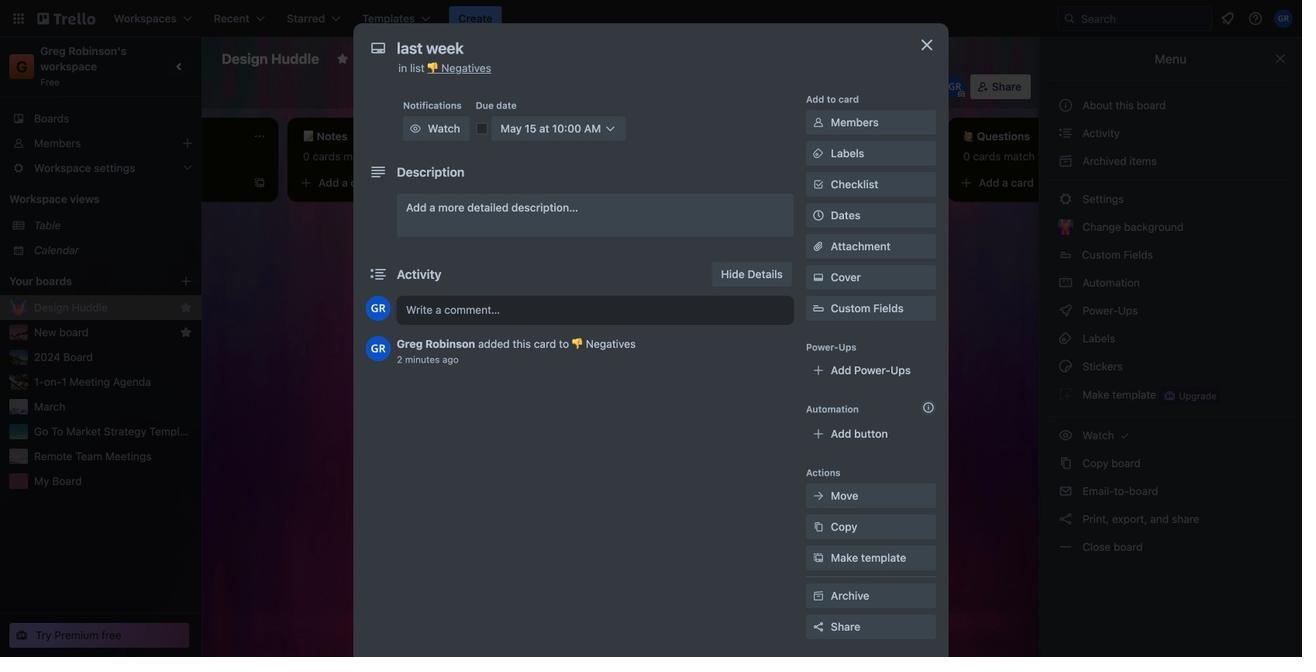 Task type: describe. For each thing, give the bounding box(es) containing it.
1 vertical spatial create from template… image
[[914, 234, 927, 247]]

1 greg robinson (gregrobinson96) image from the top
[[366, 296, 391, 321]]

Search field
[[1076, 8, 1212, 29]]

close dialog image
[[918, 36, 937, 54]]

0 notifications image
[[1219, 9, 1237, 28]]

0 vertical spatial create from template… image
[[254, 177, 266, 189]]

search image
[[1064, 12, 1076, 25]]

1 starred icon image from the top
[[180, 302, 192, 314]]



Task type: vqa. For each thing, say whether or not it's contained in the screenshot.
text field
yes



Task type: locate. For each thing, give the bounding box(es) containing it.
0 vertical spatial starred icon image
[[180, 302, 192, 314]]

greg robinson (gregrobinson96) image
[[1275, 9, 1293, 28], [944, 76, 966, 98]]

2 starred icon image from the top
[[180, 326, 192, 339]]

0 vertical spatial greg robinson (gregrobinson96) image
[[366, 296, 391, 321]]

open information menu image
[[1248, 11, 1264, 26]]

1 vertical spatial greg robinson (gregrobinson96) image
[[366, 337, 391, 361]]

None text field
[[389, 34, 901, 62]]

1 vertical spatial greg robinson (gregrobinson96) image
[[944, 76, 966, 98]]

2 greg robinson (gregrobinson96) image from the top
[[366, 337, 391, 361]]

create from template… image
[[254, 177, 266, 189], [914, 234, 927, 247]]

1 horizontal spatial greg robinson (gregrobinson96) image
[[1275, 9, 1293, 28]]

1 vertical spatial starred icon image
[[180, 326, 192, 339]]

Board name text field
[[214, 47, 327, 71]]

sm image
[[811, 146, 827, 161], [1058, 275, 1074, 291], [1058, 303, 1074, 319], [1058, 387, 1074, 402], [1058, 456, 1074, 471], [1058, 484, 1074, 499], [811, 488, 827, 504], [1058, 512, 1074, 527], [1058, 540, 1074, 555], [811, 551, 827, 566]]

Write a comment text field
[[397, 296, 794, 324]]

0 horizontal spatial greg robinson (gregrobinson96) image
[[944, 76, 966, 98]]

greg robinson (gregrobinson96) image
[[366, 296, 391, 321], [366, 337, 391, 361]]

starred icon image
[[180, 302, 192, 314], [180, 326, 192, 339]]

0 vertical spatial greg robinson (gregrobinson96) image
[[1275, 9, 1293, 28]]

1 horizontal spatial create from template… image
[[914, 234, 927, 247]]

add board image
[[180, 275, 192, 288]]

Mark due date as complete checkbox
[[476, 123, 488, 135]]

star or unstar board image
[[336, 53, 349, 65]]

greg robinson (gregrobinson96) image inside primary element
[[1275, 9, 1293, 28]]

0 horizontal spatial create from template… image
[[254, 177, 266, 189]]

your boards with 8 items element
[[9, 272, 157, 291]]

None checkbox
[[744, 195, 798, 214]]

primary element
[[0, 0, 1303, 37]]

sm image
[[693, 74, 715, 96], [811, 115, 827, 130], [408, 121, 423, 136], [1058, 126, 1074, 141], [1058, 154, 1074, 169], [1058, 192, 1074, 207], [811, 270, 827, 285], [1058, 331, 1074, 347], [1058, 359, 1074, 374], [1058, 428, 1074, 444], [1118, 428, 1133, 444], [811, 519, 827, 535], [811, 588, 827, 604]]



